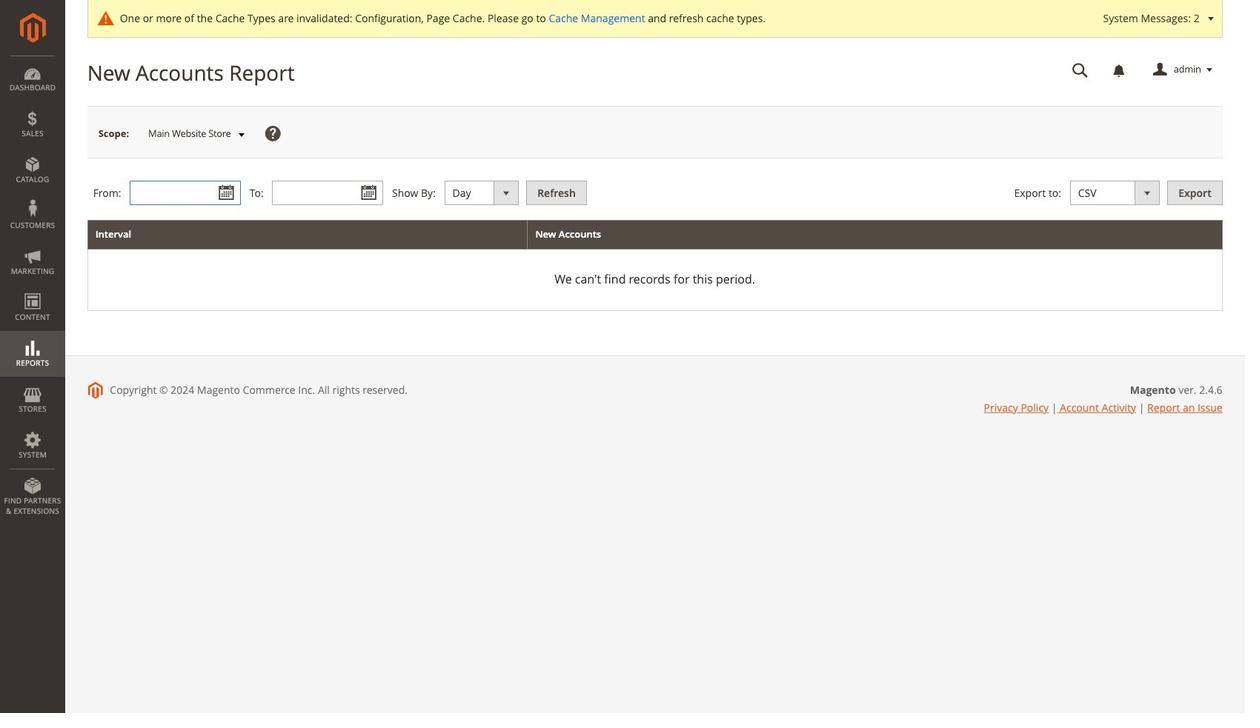 Task type: locate. For each thing, give the bounding box(es) containing it.
None text field
[[1062, 57, 1099, 83], [272, 181, 384, 205], [1062, 57, 1099, 83], [272, 181, 384, 205]]

menu bar
[[0, 56, 65, 524]]

None text field
[[130, 181, 241, 205]]

magento admin panel image
[[20, 13, 46, 43]]



